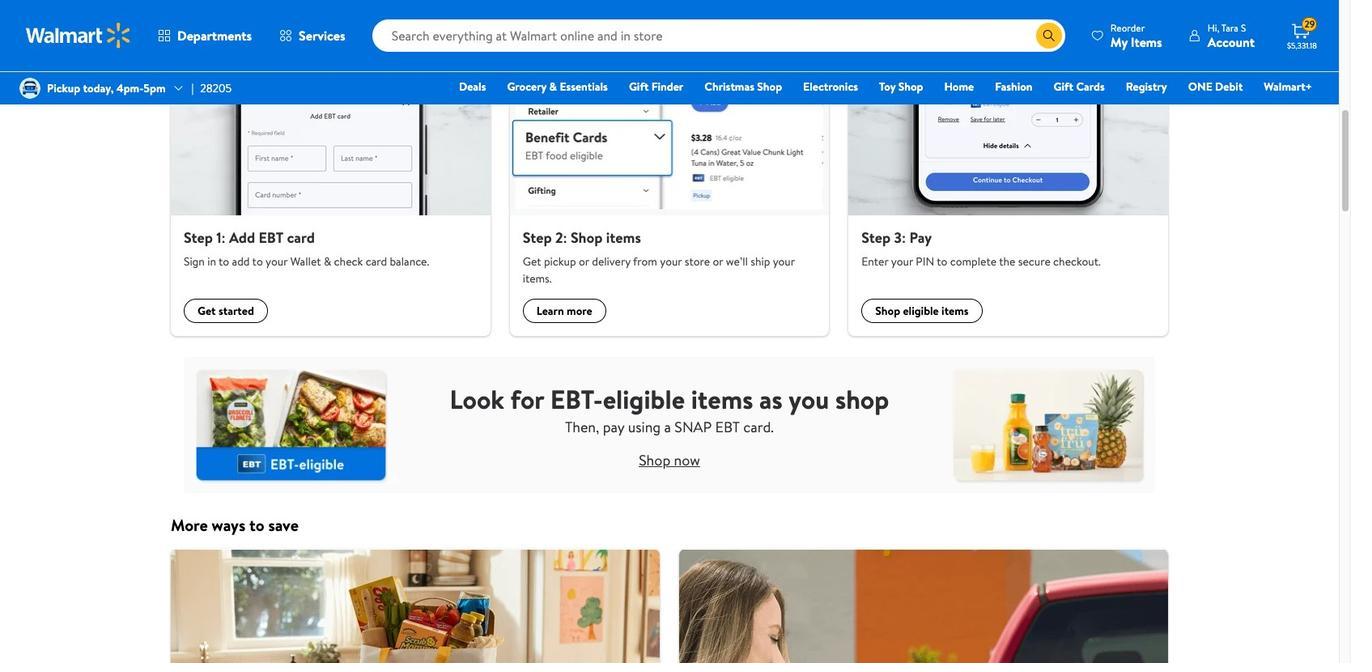 Task type: locate. For each thing, give the bounding box(es) containing it.
items
[[1131, 33, 1162, 51]]

pin
[[916, 253, 934, 270]]

your left wallet
[[266, 253, 288, 270]]

step left 2:
[[523, 227, 552, 247]]

2 horizontal spatial step
[[862, 227, 891, 247]]

ways
[[212, 514, 245, 536]]

1 list from the top
[[161, 36, 1178, 336]]

step 1: add ebt card sign in to add to your wallet & check card balance.
[[184, 227, 429, 270]]

reorder
[[1111, 21, 1145, 34]]

step left 3:
[[862, 227, 891, 247]]

0 vertical spatial &
[[549, 79, 557, 95]]

0 horizontal spatial card
[[287, 227, 315, 247]]

0 vertical spatial ebt
[[259, 227, 284, 247]]

0 vertical spatial eligible
[[903, 303, 939, 319]]

grocery & essentials
[[507, 79, 608, 95]]

gift finder
[[629, 79, 684, 95]]

4 your from the left
[[891, 253, 913, 270]]

ebt right add
[[259, 227, 284, 247]]

1 vertical spatial ebt
[[715, 417, 740, 437]]

1 horizontal spatial eligible
[[903, 303, 939, 319]]

1 vertical spatial &
[[324, 253, 331, 270]]

look
[[450, 381, 504, 417]]

step inside step 1: add ebt card sign in to add to your wallet & check card balance.
[[184, 227, 213, 247]]

to
[[219, 253, 229, 270], [252, 253, 263, 270], [937, 253, 948, 270], [249, 514, 264, 536]]

1 horizontal spatial &
[[549, 79, 557, 95]]

2 step from the left
[[523, 227, 552, 247]]

gift cards link
[[1046, 78, 1112, 96]]

your
[[266, 253, 288, 270], [660, 253, 682, 270], [773, 253, 795, 270], [891, 253, 913, 270]]

ebt-
[[550, 381, 603, 417]]

more ways to save
[[171, 514, 299, 536]]

grocery & essentials link
[[500, 78, 615, 96]]

delivery
[[592, 253, 631, 270]]

your left the "pin"
[[891, 253, 913, 270]]

today,
[[83, 80, 114, 96]]

step for step 1: add ebt card
[[184, 227, 213, 247]]

pay
[[603, 417, 625, 437]]

debit
[[1215, 79, 1243, 95]]

registry
[[1126, 79, 1167, 95]]

learn
[[536, 303, 564, 319]]

& inside step 1: add ebt card sign in to add to your wallet & check card balance.
[[324, 253, 331, 270]]

reorder my items
[[1111, 21, 1162, 51]]

items left as
[[691, 381, 753, 417]]

0 vertical spatial items
[[606, 227, 641, 247]]

2 gift from the left
[[1054, 79, 1074, 95]]

gift for gift cards
[[1054, 79, 1074, 95]]

1 horizontal spatial or
[[713, 253, 723, 270]]

0 horizontal spatial step
[[184, 227, 213, 247]]

as
[[759, 381, 783, 417]]

card
[[287, 227, 315, 247], [366, 253, 387, 270]]

1 vertical spatial list
[[161, 549, 1178, 663]]

shop right 2:
[[571, 227, 603, 247]]

card right check
[[366, 253, 387, 270]]

deals
[[459, 79, 486, 95]]

look for ebt-eligible items as you shop then, pay using a snap ebt card.
[[450, 381, 889, 437]]

ship
[[751, 253, 770, 270]]

walmart+
[[1264, 79, 1312, 95]]

2 or from the left
[[713, 253, 723, 270]]

list
[[161, 36, 1178, 336], [161, 549, 1178, 663]]

or right pickup
[[579, 253, 589, 270]]

cards
[[1076, 79, 1105, 95]]

hi,
[[1208, 21, 1219, 34]]

items down the 'complete'
[[942, 303, 969, 319]]

your right ship
[[773, 253, 795, 270]]

get started
[[198, 303, 254, 319]]

step 2: shop items get pickup or delivery from your store or we'll ship your items.
[[523, 227, 795, 287]]

deals link
[[452, 78, 493, 96]]

secure
[[1018, 253, 1051, 270]]

0 vertical spatial list
[[161, 36, 1178, 336]]

step inside "step 3: pay enter your pin to complete the secure checkout."
[[862, 227, 891, 247]]

step
[[184, 227, 213, 247], [523, 227, 552, 247], [862, 227, 891, 247]]

0 vertical spatial get
[[523, 253, 541, 270]]

1 horizontal spatial gift
[[1054, 79, 1074, 95]]

to inside "step 3: pay enter your pin to complete the secure checkout."
[[937, 253, 948, 270]]

|
[[191, 80, 194, 96]]

or
[[579, 253, 589, 270], [713, 253, 723, 270]]

toy shop
[[879, 79, 923, 95]]

1 gift from the left
[[629, 79, 649, 95]]

gift left finder
[[629, 79, 649, 95]]

get
[[523, 253, 541, 270], [198, 303, 216, 319]]

0 horizontal spatial gift
[[629, 79, 649, 95]]

&
[[549, 79, 557, 95], [324, 253, 331, 270]]

get up items.
[[523, 253, 541, 270]]

toy shop link
[[872, 78, 931, 96]]

one debit link
[[1181, 78, 1250, 96]]

0 horizontal spatial ebt
[[259, 227, 284, 247]]

shop
[[757, 79, 782, 95], [898, 79, 923, 95], [571, 227, 603, 247], [875, 303, 900, 319], [639, 450, 671, 470]]

you
[[789, 381, 829, 417]]

items inside step 2: shop items get pickup or delivery from your store or we'll ship your items.
[[606, 227, 641, 247]]

list item
[[161, 549, 670, 663], [670, 549, 1178, 663]]

0 horizontal spatial get
[[198, 303, 216, 319]]

learn more
[[536, 303, 592, 319]]

pay
[[910, 227, 932, 247]]

1 horizontal spatial step
[[523, 227, 552, 247]]

3 step from the left
[[862, 227, 891, 247]]

essentials
[[560, 79, 608, 95]]

add
[[232, 253, 250, 270]]

gift left cards
[[1054, 79, 1074, 95]]

services
[[299, 27, 345, 45]]

1 horizontal spatial card
[[366, 253, 387, 270]]

shop inside step 3: pay list item
[[875, 303, 900, 319]]

0 horizontal spatial &
[[324, 253, 331, 270]]

 image
[[19, 78, 40, 99]]

1 list item from the left
[[161, 549, 670, 663]]

sign
[[184, 253, 205, 270]]

for
[[510, 381, 544, 417]]

gift cards
[[1054, 79, 1105, 95]]

3:
[[894, 227, 906, 247]]

2:
[[555, 227, 567, 247]]

step 2: shop items list item
[[500, 36, 839, 336]]

eligible inside step 3: pay list item
[[903, 303, 939, 319]]

card up wallet
[[287, 227, 315, 247]]

one
[[1188, 79, 1213, 95]]

0 horizontal spatial items
[[606, 227, 641, 247]]

1 or from the left
[[579, 253, 589, 270]]

eligible
[[903, 303, 939, 319], [603, 381, 685, 417]]

home
[[944, 79, 974, 95]]

1:
[[216, 227, 226, 247]]

step inside step 2: shop items get pickup or delivery from your store or we'll ship your items.
[[523, 227, 552, 247]]

items inside look for ebt-eligible items as you shop then, pay using a snap ebt card.
[[691, 381, 753, 417]]

items up delivery
[[606, 227, 641, 247]]

ebt left card. at the right bottom of the page
[[715, 417, 740, 437]]

get left started at the top left
[[198, 303, 216, 319]]

save
[[268, 514, 299, 536]]

1 your from the left
[[266, 253, 288, 270]]

& left check
[[324, 253, 331, 270]]

2 horizontal spatial items
[[942, 303, 969, 319]]

1 vertical spatial items
[[942, 303, 969, 319]]

finder
[[651, 79, 684, 95]]

to left the save
[[249, 514, 264, 536]]

step left 1:
[[184, 227, 213, 247]]

1 vertical spatial card
[[366, 253, 387, 270]]

shop down enter
[[875, 303, 900, 319]]

then,
[[565, 417, 599, 437]]

1 horizontal spatial items
[[691, 381, 753, 417]]

0 horizontal spatial eligible
[[603, 381, 685, 417]]

more
[[171, 514, 208, 536]]

1 vertical spatial get
[[198, 303, 216, 319]]

now
[[674, 450, 700, 470]]

items inside step 3: pay list item
[[942, 303, 969, 319]]

or left we'll
[[713, 253, 723, 270]]

ebt inside look for ebt-eligible items as you shop then, pay using a snap ebt card.
[[715, 417, 740, 437]]

1 horizontal spatial ebt
[[715, 417, 740, 437]]

1 vertical spatial eligible
[[603, 381, 685, 417]]

& right grocery
[[549, 79, 557, 95]]

to right the "pin"
[[937, 253, 948, 270]]

4pm-
[[116, 80, 144, 96]]

gift
[[629, 79, 649, 95], [1054, 79, 1074, 95]]

5pm
[[144, 80, 166, 96]]

1 step from the left
[[184, 227, 213, 247]]

2 vertical spatial items
[[691, 381, 753, 417]]

items
[[606, 227, 641, 247], [942, 303, 969, 319], [691, 381, 753, 417]]

walmart image
[[26, 23, 131, 49]]

your right from
[[660, 253, 682, 270]]

0 horizontal spatial or
[[579, 253, 589, 270]]

1 horizontal spatial get
[[523, 253, 541, 270]]

my
[[1111, 33, 1128, 51]]



Task type: vqa. For each thing, say whether or not it's contained in the screenshot.
middle Care
no



Task type: describe. For each thing, give the bounding box(es) containing it.
shop now
[[639, 450, 700, 470]]

balance.
[[390, 253, 429, 270]]

shop right 'toy'
[[898, 79, 923, 95]]

get inside step 2: shop items get pickup or delivery from your store or we'll ship your items.
[[523, 253, 541, 270]]

departments button
[[144, 16, 266, 55]]

home link
[[937, 78, 981, 96]]

28205
[[200, 80, 232, 96]]

to right add
[[252, 253, 263, 270]]

your inside "step 3: pay enter your pin to complete the secure checkout."
[[891, 253, 913, 270]]

one debit
[[1188, 79, 1243, 95]]

list containing step 1: add ebt card
[[161, 36, 1178, 336]]

christmas
[[705, 79, 755, 95]]

eligible inside look for ebt-eligible items as you shop then, pay using a snap ebt card.
[[603, 381, 685, 417]]

the
[[999, 253, 1016, 270]]

using
[[628, 417, 661, 437]]

registry link
[[1119, 78, 1174, 96]]

3 your from the left
[[773, 253, 795, 270]]

2 list from the top
[[161, 549, 1178, 663]]

shop eligible items
[[875, 303, 969, 319]]

christmas shop
[[705, 79, 782, 95]]

toy
[[879, 79, 896, 95]]

look for ebt-eligible items as you shop image
[[184, 357, 1155, 493]]

gift for gift finder
[[629, 79, 649, 95]]

from
[[633, 253, 657, 270]]

pickup
[[47, 80, 80, 96]]

walmart+ link
[[1257, 78, 1320, 96]]

we'll
[[726, 253, 748, 270]]

search icon image
[[1043, 29, 1056, 42]]

$5,331.18
[[1287, 40, 1317, 51]]

enter
[[862, 253, 889, 270]]

tara
[[1222, 21, 1239, 34]]

step 3: pay enter your pin to complete the secure checkout.
[[862, 227, 1101, 270]]

checkout.
[[1053, 253, 1101, 270]]

get inside step 1: add ebt card list item
[[198, 303, 216, 319]]

shop now link
[[639, 450, 700, 470]]

Search search field
[[372, 19, 1065, 52]]

29
[[1305, 17, 1315, 31]]

Walmart Site-Wide search field
[[372, 19, 1065, 52]]

gift finder link
[[622, 78, 691, 96]]

departments
[[177, 27, 252, 45]]

items.
[[523, 270, 552, 287]]

s
[[1241, 21, 1246, 34]]

complete
[[950, 253, 997, 270]]

store
[[685, 253, 710, 270]]

& inside grocery & essentials link
[[549, 79, 557, 95]]

started
[[219, 303, 254, 319]]

electronics
[[803, 79, 858, 95]]

check
[[334, 253, 363, 270]]

shop right christmas
[[757, 79, 782, 95]]

account
[[1208, 33, 1255, 51]]

2 your from the left
[[660, 253, 682, 270]]

0 vertical spatial card
[[287, 227, 315, 247]]

a
[[664, 417, 671, 437]]

wallet
[[290, 253, 321, 270]]

snap
[[675, 417, 712, 437]]

to right in
[[219, 253, 229, 270]]

services button
[[266, 16, 359, 55]]

your inside step 1: add ebt card sign in to add to your wallet & check card balance.
[[266, 253, 288, 270]]

shop left now
[[639, 450, 671, 470]]

fashion link
[[988, 78, 1040, 96]]

card.
[[743, 417, 774, 437]]

step for step 2: shop items
[[523, 227, 552, 247]]

add
[[229, 227, 255, 247]]

step 3: pay list item
[[839, 36, 1178, 336]]

in
[[207, 253, 216, 270]]

christmas shop link
[[697, 78, 789, 96]]

shop
[[835, 381, 889, 417]]

electronics link
[[796, 78, 865, 96]]

fashion
[[995, 79, 1033, 95]]

pickup today, 4pm-5pm
[[47, 80, 166, 96]]

step for step 3: pay
[[862, 227, 891, 247]]

grocery
[[507, 79, 547, 95]]

shop inside step 2: shop items get pickup or delivery from your store or we'll ship your items.
[[571, 227, 603, 247]]

2 list item from the left
[[670, 549, 1178, 663]]

ebt inside step 1: add ebt card sign in to add to your wallet & check card balance.
[[259, 227, 284, 247]]

hi, tara s account
[[1208, 21, 1255, 51]]

pickup
[[544, 253, 576, 270]]

step 1: add ebt card list item
[[161, 36, 500, 336]]



